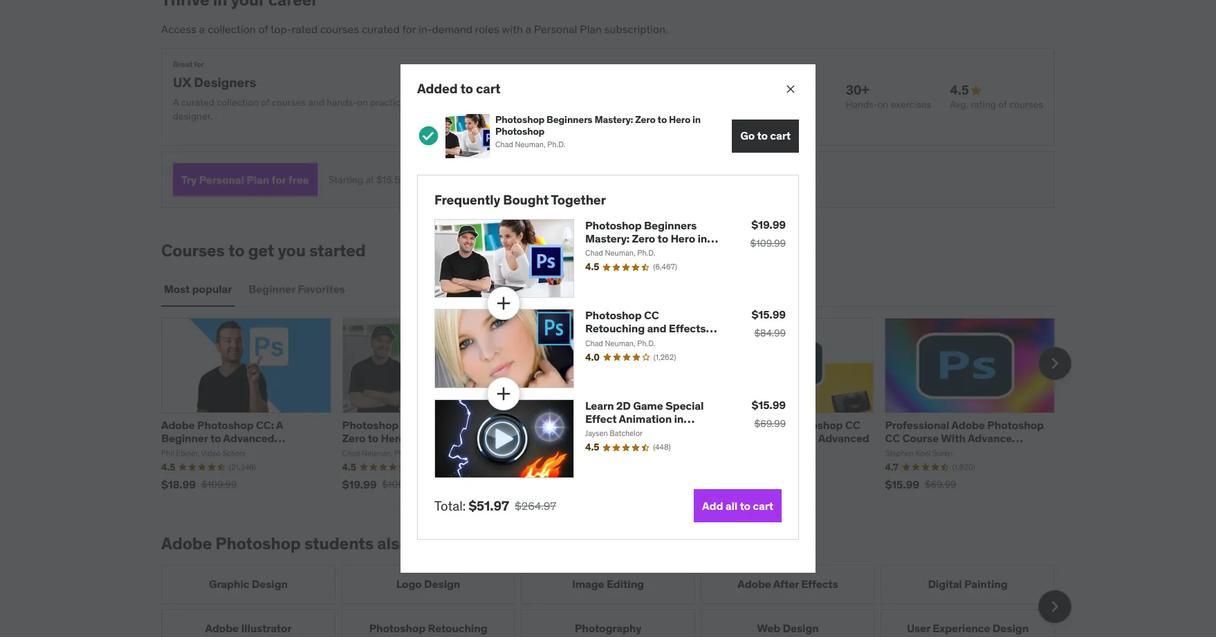 Task type: locate. For each thing, give the bounding box(es) containing it.
panels.
[[565, 413, 595, 426]]

with left various
[[667, 432, 685, 445]]

1 vertical spatial learn
[[585, 399, 614, 413]]

1 vertical spatial retouching
[[428, 622, 487, 636]]

cart down relevant courses on the top right of the page
[[770, 129, 791, 143]]

of
[[258, 22, 268, 36], [261, 96, 269, 109], [998, 98, 1007, 111], [588, 364, 597, 377], [695, 465, 703, 477], [680, 479, 688, 491]]

mastery: inside the photoshop beginners mastery: zero to hero in photoshop
[[585, 232, 630, 245]]

beginners inside photoshop beginners mastery: zero to hero in photoshop updated may 2020
[[613, 280, 675, 296]]

1 vertical spatial 6467 reviews element
[[410, 463, 434, 473]]

zero inside the photoshop beginners mastery: zero to hero in photoshop
[[632, 232, 655, 245]]

0 horizontal spatial beginner
[[249, 282, 295, 296]]

effect
[[585, 412, 617, 426]]

cart right added
[[476, 80, 500, 97]]

0 vertical spatial 6467 reviews element
[[653, 262, 677, 273]]

carousel element
[[161, 318, 1072, 501], [161, 566, 1072, 638]]

personal right try
[[199, 173, 244, 187]]

chad neuman, ph.d. up photoshop beginners mastery: zero to hero in photoshop updated may 2020
[[585, 248, 655, 258]]

0 vertical spatial chad neuman, ph.d.
[[585, 248, 655, 258]]

user experience design link
[[881, 610, 1055, 638]]

2 horizontal spatial a
[[641, 479, 646, 491]]

access
[[161, 22, 196, 36]]

with up produce
[[697, 351, 715, 363]]

adobe illustrator link
[[161, 610, 335, 638]]

graphic design link
[[161, 566, 335, 604]]

1 horizontal spatial 6467 reviews element
[[653, 262, 677, 273]]

learn inside the learn photoshop quickly and easily with essentials of adobe photoshop to produce beautiful images in adobe photoshop.
[[542, 351, 567, 363]]

0 vertical spatial learn
[[542, 351, 567, 363]]

adobe left illustrator
[[205, 622, 239, 636]]

next image
[[1044, 353, 1066, 375]]

1 vertical spatial $109.99
[[382, 479, 418, 491]]

access a collection of top-rated courses curated for in-demand roles with a personal plan subscription.
[[161, 22, 668, 36]]

0 horizontal spatial $19.99
[[342, 478, 377, 492]]

0 horizontal spatial a
[[199, 22, 205, 36]]

and left work
[[666, 400, 683, 412]]

for right the great
[[194, 59, 204, 69]]

0 vertical spatial retouching
[[585, 322, 645, 336]]

beginner inside 'button'
[[249, 282, 295, 296]]

per
[[408, 173, 422, 186]]

a right access
[[199, 22, 205, 36]]

learn 2d game special effect animation in photoshop
[[585, 399, 704, 439]]

adobe after effects
[[738, 578, 838, 591]]

thrive in your career element
[[161, 0, 1055, 208]]

plan left the subscription.
[[580, 22, 602, 36]]

4.0
[[585, 351, 600, 364]]

learn down images
[[585, 399, 614, 413]]

photoshop beginners mastery: zero to hero in photoshop link
[[585, 218, 718, 259], [542, 280, 731, 313], [342, 419, 500, 446]]

1 horizontal spatial $109.99
[[750, 237, 786, 249]]

0 vertical spatial (6,467)
[[653, 262, 677, 272]]

0 vertical spatial documents
[[616, 432, 665, 445]]

easily
[[670, 351, 695, 363]]

exercises inside 30+ hands-on exercises
[[891, 98, 931, 111]]

(1,262)
[[653, 353, 676, 362]]

1 horizontal spatial plan
[[580, 22, 602, 36]]

curated left in-
[[362, 22, 400, 36]]

with right work
[[708, 400, 727, 412]]

photoshop beginners mastery: zero to hero in photoshop updated may 2020
[[542, 280, 731, 328]]

hero inside the photoshop beginners mastery: zero to hero in photoshop
[[671, 232, 695, 245]]

1 horizontal spatial on
[[878, 98, 889, 111]]

2 xsmall image from the top
[[542, 465, 554, 479]]

design
[[252, 578, 288, 591], [424, 578, 460, 591], [783, 622, 819, 636], [992, 622, 1029, 636]]

updated
[[542, 318, 572, 328]]

0 vertical spatial beginner
[[249, 282, 295, 296]]

hands-
[[846, 98, 878, 111]]

1 horizontal spatial curated
[[362, 22, 400, 36]]

starting
[[328, 173, 363, 186]]

with inside create new documents with various settings and modes.
[[667, 432, 685, 445]]

1 $15.99 from the top
[[752, 308, 786, 322]]

documents
[[616, 432, 665, 445], [565, 479, 613, 491]]

frequently bought together
[[434, 192, 606, 208]]

0 horizontal spatial plan
[[246, 173, 269, 187]]

ux
[[564, 96, 574, 109]]

0 horizontal spatial $109.99
[[382, 479, 418, 491]]

plan
[[580, 22, 602, 36], [246, 173, 269, 187]]

and inside photoshop cc retouching and effects masterclass
[[647, 322, 666, 336]]

learn
[[542, 351, 567, 363], [585, 399, 614, 413]]

1 horizontal spatial $19.99 $109.99
[[750, 218, 786, 249]]

0 horizontal spatial (6,467)
[[410, 463, 434, 472]]

adobe left after
[[738, 578, 771, 591]]

1 horizontal spatial documents
[[616, 432, 665, 445]]

learn 2d game special effect animation in photoshop link
[[585, 399, 704, 439]]

personal right roles
[[534, 22, 577, 36]]

0 vertical spatial xsmall image
[[542, 400, 554, 413]]

collection left top-
[[208, 22, 256, 36]]

0 vertical spatial personal
[[534, 22, 577, 36]]

xsmall image down xsmall icon
[[542, 465, 554, 479]]

1 vertical spatial cart
[[770, 129, 791, 143]]

collection down designers
[[217, 96, 259, 109]]

adobe up graphic
[[161, 533, 212, 555]]

for left in-
[[402, 22, 416, 36]]

$15.99 up $69.99
[[752, 398, 786, 412]]

cart for go to cart
[[770, 129, 791, 143]]

and down new
[[602, 446, 618, 458]]

learn for learn 2d game special effect animation in photoshop
[[585, 399, 614, 413]]

0 vertical spatial photoshop beginners mastery: zero to hero in photoshop link
[[585, 218, 718, 259]]

1 vertical spatial curated
[[181, 96, 214, 109]]

cart inside button
[[753, 499, 773, 513]]

help
[[461, 96, 480, 109]]

documents inside create new documents with various settings and modes.
[[616, 432, 665, 445]]

1 vertical spatial beginner
[[592, 335, 623, 344]]

various
[[688, 432, 719, 445]]

design right graphic
[[252, 578, 288, 591]]

0 vertical spatial you
[[483, 96, 498, 109]]

hero inside photoshop beginners mastery: zero to hero in photoshop updated may 2020
[[589, 296, 618, 313]]

retouching
[[585, 322, 645, 336], [428, 622, 487, 636]]

1262 reviews element
[[653, 353, 676, 363]]

$15.99 $69.99
[[752, 398, 786, 430]]

1 carousel element from the top
[[161, 318, 1072, 501]]

beginner down 2020 at the left of page
[[592, 335, 623, 344]]

add all to cart button
[[694, 490, 782, 523]]

courses to get you started
[[161, 240, 366, 262]]

design for graphic design
[[252, 578, 288, 591]]

cart for added to cart
[[476, 80, 500, 97]]

carousel element containing photoshop beginners mastery: zero to hero in photoshop
[[161, 318, 1072, 501]]

1 horizontal spatial you
[[483, 96, 498, 109]]

learn up essentials
[[542, 351, 567, 363]]

you inside the great for ux designers a curated collection of courses and hands-on practice exercises to help you advance as an ux designer.
[[483, 96, 498, 109]]

chad neuman, ph.d.
[[585, 248, 655, 258], [585, 339, 655, 348]]

photoshop beginners mastery: zero to hero in photoshop
[[585, 218, 707, 259]]

1 horizontal spatial retouching
[[585, 322, 645, 336]]

photoshop cc retouching and effects masterclass
[[585, 309, 706, 349]]

1 vertical spatial (6,467)
[[410, 463, 434, 472]]

3 total hours
[[542, 335, 585, 344]]

trial.
[[478, 173, 497, 186]]

0 vertical spatial $15.99
[[752, 308, 786, 322]]

navigate
[[565, 465, 603, 477]]

curated
[[362, 22, 400, 36], [181, 96, 214, 109]]

design right web
[[783, 622, 819, 636]]

(6,467) for the leftmost 6467 reviews element
[[410, 463, 434, 472]]

and down subtitles
[[652, 351, 668, 363]]

a down zoom
[[641, 479, 646, 491]]

xsmall image down beautiful
[[542, 400, 554, 413]]

to inside the learn photoshop quickly and easily with essentials of adobe photoshop to produce beautiful images in adobe photoshop.
[[678, 364, 687, 377]]

exercises left avg.
[[891, 98, 931, 111]]

2 horizontal spatial for
[[402, 22, 416, 36]]

effects up easily
[[669, 322, 706, 336]]

cart inside button
[[770, 129, 791, 143]]

0 horizontal spatial documents
[[565, 479, 613, 491]]

free
[[288, 173, 309, 187]]

courses inside the great for ux designers a curated collection of courses and hands-on practice exercises to help you advance as an ux designer.
[[272, 96, 306, 109]]

with inside thrive in your career element
[[502, 22, 523, 36]]

0 horizontal spatial exercises
[[408, 96, 448, 109]]

try personal plan for free link
[[173, 163, 317, 197]]

anytime.
[[531, 173, 568, 186]]

0 horizontal spatial learn
[[542, 351, 567, 363]]

designer.
[[173, 110, 213, 122]]

0 vertical spatial $109.99
[[750, 237, 786, 249]]

6467 reviews element
[[653, 262, 677, 273], [410, 463, 434, 473]]

$15.99 up $84.99 on the bottom right
[[752, 308, 786, 322]]

effects right after
[[801, 578, 838, 591]]

after
[[455, 173, 475, 186]]

1 vertical spatial effects
[[801, 578, 838, 591]]

logo design link
[[341, 566, 515, 604]]

and left 'hands-'
[[308, 96, 324, 109]]

1 horizontal spatial exercises
[[891, 98, 931, 111]]

on
[[357, 96, 368, 109], [878, 98, 889, 111]]

and inside the great for ux designers a curated collection of courses and hands-on practice exercises to help you advance as an ux designer.
[[308, 96, 324, 109]]

2 vertical spatial photoshop beginners mastery: zero to hero in photoshop link
[[342, 419, 500, 446]]

and inside the learn photoshop quickly and easily with essentials of adobe photoshop to produce beautiful images in adobe photoshop.
[[652, 351, 668, 363]]

effects inside photoshop cc retouching and effects masterclass
[[669, 322, 706, 336]]

a
[[173, 96, 179, 109]]

1 vertical spatial xsmall image
[[542, 465, 554, 479]]

(6,467) inside added to cart dialog
[[653, 262, 677, 272]]

0 vertical spatial for
[[402, 22, 416, 36]]

1 vertical spatial collection
[[217, 96, 259, 109]]

1 horizontal spatial for
[[272, 173, 286, 187]]

for left free
[[272, 173, 286, 187]]

0 vertical spatial effects
[[669, 322, 706, 336]]

$15.99 $84.99
[[752, 308, 786, 340]]

to
[[460, 80, 473, 97], [450, 96, 459, 109], [658, 113, 667, 126], [757, 129, 768, 143], [658, 232, 668, 245], [228, 240, 245, 262], [573, 296, 586, 313], [678, 364, 687, 377], [368, 432, 378, 446], [740, 499, 751, 513]]

1 vertical spatial chad neuman, ph.d.
[[585, 339, 655, 348]]

0 horizontal spatial effects
[[669, 322, 706, 336]]

courses
[[161, 240, 225, 262]]

1 vertical spatial documents
[[565, 479, 613, 491]]

cart right all
[[753, 499, 773, 513]]

1 horizontal spatial effects
[[801, 578, 838, 591]]

learn for learn photoshop quickly and easily with essentials of adobe photoshop to produce beautiful images in adobe photoshop.
[[542, 351, 567, 363]]

$109.99 inside added to cart dialog
[[750, 237, 786, 249]]

to inside button
[[740, 499, 751, 513]]

(6,467)
[[653, 262, 677, 272], [410, 463, 434, 472]]

added to cart dialog
[[401, 64, 816, 574]]

2 vertical spatial for
[[272, 173, 286, 187]]

design right experience
[[992, 622, 1029, 636]]

(6,467) inside the carousel element
[[410, 463, 434, 472]]

learn
[[413, 533, 452, 555]]

rating
[[971, 98, 996, 111]]

1 chad neuman, ph.d. from the top
[[585, 248, 655, 258]]

1 xsmall image from the top
[[542, 400, 554, 413]]

photoshop beginners mastery: zero to hero in photoshop link inside added to cart dialog
[[585, 218, 718, 259]]

2 chad neuman, ph.d. from the top
[[585, 339, 655, 348]]

0 vertical spatial plan
[[580, 22, 602, 36]]

work
[[685, 400, 706, 412]]

designers
[[194, 74, 256, 90]]

2 vertical spatial cart
[[753, 499, 773, 513]]

0 vertical spatial $19.99
[[751, 218, 786, 231]]

beginner down courses to get you started
[[249, 282, 295, 296]]

photoshop beginners mastery: zero to hero in photoshop image
[[445, 114, 490, 158]]

0 vertical spatial cart
[[476, 80, 500, 97]]

1 horizontal spatial (6,467)
[[653, 262, 677, 272]]

at
[[366, 173, 374, 186]]

curated up designer.
[[181, 96, 214, 109]]

total
[[549, 335, 564, 344]]

0 vertical spatial $19.99 $109.99
[[750, 218, 786, 249]]

0 horizontal spatial for
[[194, 59, 204, 69]]

ph.d.
[[547, 140, 565, 150], [637, 248, 655, 258], [637, 339, 655, 348], [394, 449, 412, 458]]

top-
[[270, 22, 292, 36]]

mastery:
[[594, 113, 633, 126], [585, 232, 630, 245], [678, 280, 731, 296], [456, 419, 500, 433]]

documents down the navigate
[[565, 479, 613, 491]]

plan left free
[[246, 173, 269, 187]]

documents up 'modes.'
[[616, 432, 665, 445]]

subscription.
[[604, 22, 668, 36]]

image editing
[[572, 578, 644, 591]]

2 $15.99 from the top
[[752, 398, 786, 412]]

and right level
[[647, 322, 666, 336]]

bought
[[503, 192, 549, 208]]

0 vertical spatial photoshop beginners mastery: zero to hero in photoshop chad neuman, ph.d.
[[495, 113, 701, 150]]

customize
[[565, 400, 610, 412]]

xsmall image
[[542, 400, 554, 413], [542, 465, 554, 479]]

(448)
[[653, 443, 671, 452]]

chad
[[495, 140, 513, 150], [585, 248, 603, 258], [585, 339, 603, 348], [342, 449, 360, 458]]

on right 30+
[[878, 98, 889, 111]]

$16.58
[[376, 173, 406, 186]]

with right roles
[[502, 22, 523, 36]]

2 carousel element from the top
[[161, 566, 1072, 638]]

design right logo at the bottom left
[[424, 578, 460, 591]]

adobe
[[599, 364, 627, 377], [627, 378, 655, 390], [161, 533, 212, 555], [738, 578, 771, 591], [205, 622, 239, 636]]

you right the get
[[278, 240, 306, 262]]

exercises right practice
[[408, 96, 448, 109]]

variety
[[649, 479, 678, 491]]

and inside create new documents with various settings and modes.
[[602, 446, 618, 458]]

1 vertical spatial you
[[278, 240, 306, 262]]

small image
[[969, 83, 983, 97]]

1 vertical spatial carousel element
[[161, 566, 1072, 638]]

0 horizontal spatial on
[[357, 96, 368, 109]]

courses right rated
[[320, 22, 359, 36]]

close modal image
[[784, 82, 798, 96]]

0 horizontal spatial curated
[[181, 96, 214, 109]]

1 vertical spatial $19.99 $109.99
[[342, 478, 418, 492]]

1 horizontal spatial learn
[[585, 399, 614, 413]]

cancel
[[499, 173, 529, 186]]

beginner level
[[592, 335, 643, 344]]

chad neuman, ph.d. up quickly
[[585, 339, 655, 348]]

retouching inside photoshop cc retouching and effects masterclass
[[585, 322, 645, 336]]

(6,467) for the topmost 6467 reviews element
[[653, 262, 677, 272]]

on left practice
[[357, 96, 368, 109]]

1 horizontal spatial $19.99
[[751, 218, 786, 231]]

xsmall image for customize
[[542, 400, 554, 413]]

you right help
[[483, 96, 498, 109]]

1 horizontal spatial personal
[[534, 22, 577, 36]]

1 vertical spatial for
[[194, 59, 204, 69]]

in inside photoshop beginners mastery: zero to hero in photoshop updated may 2020
[[621, 296, 632, 313]]

documents inside the navigate and zoom in and out of documents using a variety of methods.
[[565, 479, 613, 491]]

$15.99 for photoshop cc retouching and effects masterclass
[[752, 308, 786, 322]]

0 vertical spatial carousel element
[[161, 318, 1072, 501]]

a right roles
[[526, 22, 531, 36]]

to inside the photoshop beginners mastery: zero to hero in photoshop
[[658, 232, 668, 245]]

1 vertical spatial $15.99
[[752, 398, 786, 412]]

1 horizontal spatial beginner
[[592, 335, 623, 344]]

courses left 'hands-'
[[272, 96, 306, 109]]

0 horizontal spatial personal
[[199, 173, 244, 187]]

learn inside learn 2d game special effect animation in photoshop
[[585, 399, 614, 413]]

quickly
[[619, 351, 649, 363]]



Task type: describe. For each thing, give the bounding box(es) containing it.
0 horizontal spatial retouching
[[428, 622, 487, 636]]

curated inside the great for ux designers a curated collection of courses and hands-on practice exercises to help you advance as an ux designer.
[[181, 96, 214, 109]]

mastery: inside photoshop beginners mastery: zero to hero in photoshop updated may 2020
[[678, 280, 731, 296]]

photoshop cc retouching and effects masterclass link
[[585, 309, 717, 349]]

$264.97
[[515, 500, 556, 513]]

30+ hands-on exercises
[[846, 82, 931, 111]]

photoshop inside learn 2d game special effect animation in photoshop
[[585, 425, 642, 439]]

beginner favorites button
[[246, 273, 348, 306]]

effects inside the carousel element
[[801, 578, 838, 591]]

methods.
[[691, 479, 731, 491]]

1 vertical spatial personal
[[199, 173, 244, 187]]

demand
[[432, 22, 472, 36]]

of inside the great for ux designers a curated collection of courses and hands-on practice exercises to help you advance as an ux designer.
[[261, 96, 269, 109]]

may
[[573, 318, 588, 328]]

0 horizontal spatial $19.99 $109.99
[[342, 478, 418, 492]]

with inside the learn photoshop quickly and easily with essentials of adobe photoshop to produce beautiful images in adobe photoshop.
[[697, 351, 715, 363]]

roles
[[475, 22, 499, 36]]

exercises inside the great for ux designers a curated collection of courses and hands-on practice exercises to help you advance as an ux designer.
[[408, 96, 448, 109]]

photoshop.
[[657, 378, 706, 390]]

starting at $16.58 per month after trial. cancel anytime.
[[328, 173, 568, 186]]

settings
[[565, 446, 600, 458]]

photoshop retouching link
[[341, 610, 515, 638]]

game
[[633, 399, 663, 413]]

create
[[565, 432, 594, 445]]

1 horizontal spatial a
[[526, 22, 531, 36]]

0 vertical spatial curated
[[362, 22, 400, 36]]

design for logo design
[[424, 578, 460, 591]]

for inside the great for ux designers a curated collection of courses and hands-on practice exercises to help you advance as an ux designer.
[[194, 59, 204, 69]]

adobe up images
[[599, 364, 627, 377]]

go to cart
[[740, 129, 791, 143]]

great for ux designers a curated collection of courses and hands-on practice exercises to help you advance as an ux designer.
[[173, 59, 574, 122]]

$84.99
[[754, 327, 786, 340]]

xsmall image
[[542, 432, 554, 446]]

on inside the great for ux designers a curated collection of courses and hands-on practice exercises to help you advance as an ux designer.
[[357, 96, 368, 109]]

modes.
[[620, 446, 652, 458]]

images
[[583, 378, 614, 390]]

adobe up workspaces
[[627, 378, 655, 390]]

try personal plan for free
[[181, 173, 309, 187]]

and inside customize workspaces and work with panels.
[[666, 400, 683, 412]]

1 vertical spatial photoshop beginners mastery: zero to hero in photoshop chad neuman, ph.d.
[[342, 419, 500, 458]]

design for web design
[[783, 622, 819, 636]]

adobe for adobe photoshop students also learn
[[161, 533, 212, 555]]

2020
[[589, 318, 607, 328]]

logo
[[396, 578, 422, 591]]

learn photoshop quickly and easily with essentials of adobe photoshop to produce beautiful images in adobe photoshop.
[[542, 351, 725, 390]]

adobe for adobe after effects
[[738, 578, 771, 591]]

in inside the learn photoshop quickly and easily with essentials of adobe photoshop to produce beautiful images in adobe photoshop.
[[617, 378, 624, 390]]

subtitles
[[650, 335, 680, 344]]

navigate and zoom in and out of documents using a variety of methods.
[[565, 465, 731, 491]]

1 vertical spatial $19.99
[[342, 478, 377, 492]]

added to cart
[[417, 80, 500, 97]]

carousel element containing graphic design
[[161, 566, 1072, 638]]

special
[[665, 399, 704, 413]]

most popular
[[164, 282, 232, 296]]

zero inside photoshop beginners mastery: zero to hero in photoshop updated may 2020
[[542, 296, 570, 313]]

448 reviews element
[[653, 443, 671, 453]]

0 horizontal spatial you
[[278, 240, 306, 262]]

essentials
[[542, 364, 586, 377]]

chad neuman, ph.d. for mastery:
[[585, 248, 655, 258]]

beginner favorites
[[249, 282, 345, 296]]

wishlist image
[[720, 514, 736, 531]]

to inside the great for ux designers a curated collection of courses and hands-on practice exercises to help you advance as an ux designer.
[[450, 96, 459, 109]]

avg. rating of courses
[[950, 98, 1043, 111]]

in inside the photoshop beginners mastery: zero to hero in photoshop
[[698, 232, 707, 245]]

add all to cart
[[702, 499, 773, 513]]

a inside the navigate and zoom in and out of documents using a variety of methods.
[[641, 479, 646, 491]]

graphic
[[209, 578, 249, 591]]

1 vertical spatial plan
[[246, 173, 269, 187]]

try
[[181, 173, 197, 187]]

$15.99 for learn 2d game special effect animation in photoshop
[[752, 398, 786, 412]]

beginners inside the photoshop beginners mastery: zero to hero in photoshop
[[644, 218, 697, 232]]

user
[[907, 622, 930, 636]]

using
[[615, 479, 639, 491]]

illustrator
[[241, 622, 292, 636]]

most
[[164, 282, 190, 296]]

digital painting
[[928, 578, 1008, 591]]

hours
[[566, 335, 585, 344]]

cc
[[644, 309, 659, 322]]

image editing link
[[521, 566, 695, 604]]

also
[[377, 533, 409, 555]]

courses right rating
[[1009, 98, 1043, 111]]

out
[[678, 465, 693, 477]]

total:
[[434, 498, 466, 515]]

started
[[309, 240, 366, 262]]

of inside the learn photoshop quickly and easily with essentials of adobe photoshop to produce beautiful images in adobe photoshop.
[[588, 364, 597, 377]]

in inside learn 2d game special effect animation in photoshop
[[674, 412, 684, 426]]

$19.99 $109.99 inside added to cart dialog
[[750, 218, 786, 249]]

beginner for beginner favorites
[[249, 282, 295, 296]]

photoshop beginners mastery: zero to hero in photoshop link for the topmost 6467 reviews element
[[585, 218, 718, 259]]

advance
[[500, 96, 536, 109]]

web design link
[[701, 610, 875, 638]]

level
[[625, 335, 643, 344]]

adobe after effects link
[[701, 566, 875, 604]]

frequently
[[434, 192, 500, 208]]

rated
[[292, 22, 318, 36]]

and up using
[[605, 465, 622, 477]]

on inside 30+ hands-on exercises
[[878, 98, 889, 111]]

animation
[[619, 412, 672, 426]]

with inside customize workspaces and work with panels.
[[708, 400, 727, 412]]

month
[[425, 173, 453, 186]]

customize workspaces and work with panels.
[[565, 400, 727, 426]]

painting
[[964, 578, 1008, 591]]

popular
[[192, 282, 232, 296]]

4.5 inside thrive in your career element
[[950, 82, 969, 98]]

$69.99
[[754, 418, 786, 430]]

photoshop beginners mastery: zero to hero in photoshop chad neuman, ph.d. inside added to cart dialog
[[495, 113, 701, 150]]

beginner for beginner level
[[592, 335, 623, 344]]

added
[[417, 80, 458, 97]]

in inside the navigate and zoom in and out of documents using a variety of methods.
[[650, 465, 658, 477]]

adobe for adobe illustrator
[[205, 622, 239, 636]]

go
[[740, 129, 755, 143]]

students
[[304, 533, 374, 555]]

0 vertical spatial collection
[[208, 22, 256, 36]]

xsmall image for navigate
[[542, 465, 554, 479]]

to inside button
[[757, 129, 768, 143]]

courses down close modal icon
[[781, 98, 815, 111]]

web design
[[757, 622, 819, 636]]

jaysen batchelor
[[585, 429, 643, 439]]

chad neuman, ph.d. for retouching
[[585, 339, 655, 348]]

jaysen
[[585, 429, 608, 439]]

collection inside the great for ux designers a curated collection of courses and hands-on practice exercises to help you advance as an ux designer.
[[217, 96, 259, 109]]

new
[[596, 432, 614, 445]]

graphic design
[[209, 578, 288, 591]]

go to cart button
[[732, 120, 799, 153]]

0 horizontal spatial 6467 reviews element
[[410, 463, 434, 473]]

to inside photoshop beginners mastery: zero to hero in photoshop updated may 2020
[[573, 296, 586, 313]]

user experience design
[[907, 622, 1029, 636]]

after
[[773, 578, 799, 591]]

$19.99 inside added to cart dialog
[[751, 218, 786, 231]]

adobe illustrator
[[205, 622, 292, 636]]

30+
[[846, 82, 869, 98]]

photoshop inside photoshop cc retouching and effects masterclass
[[585, 309, 642, 322]]

photoshop beginners mastery: zero to hero in photoshop link for the leftmost 6467 reviews element
[[342, 419, 500, 446]]

1 vertical spatial photoshop beginners mastery: zero to hero in photoshop link
[[542, 280, 731, 313]]

workspaces
[[613, 400, 664, 412]]

logo design
[[396, 578, 460, 591]]

next image
[[1044, 596, 1066, 618]]

all
[[725, 499, 737, 513]]

and up variety at the bottom of page
[[660, 465, 676, 477]]

experience
[[933, 622, 990, 636]]



Task type: vqa. For each thing, say whether or not it's contained in the screenshot.
'Goldentouch' within the Anna Goldentouch Education guru
no



